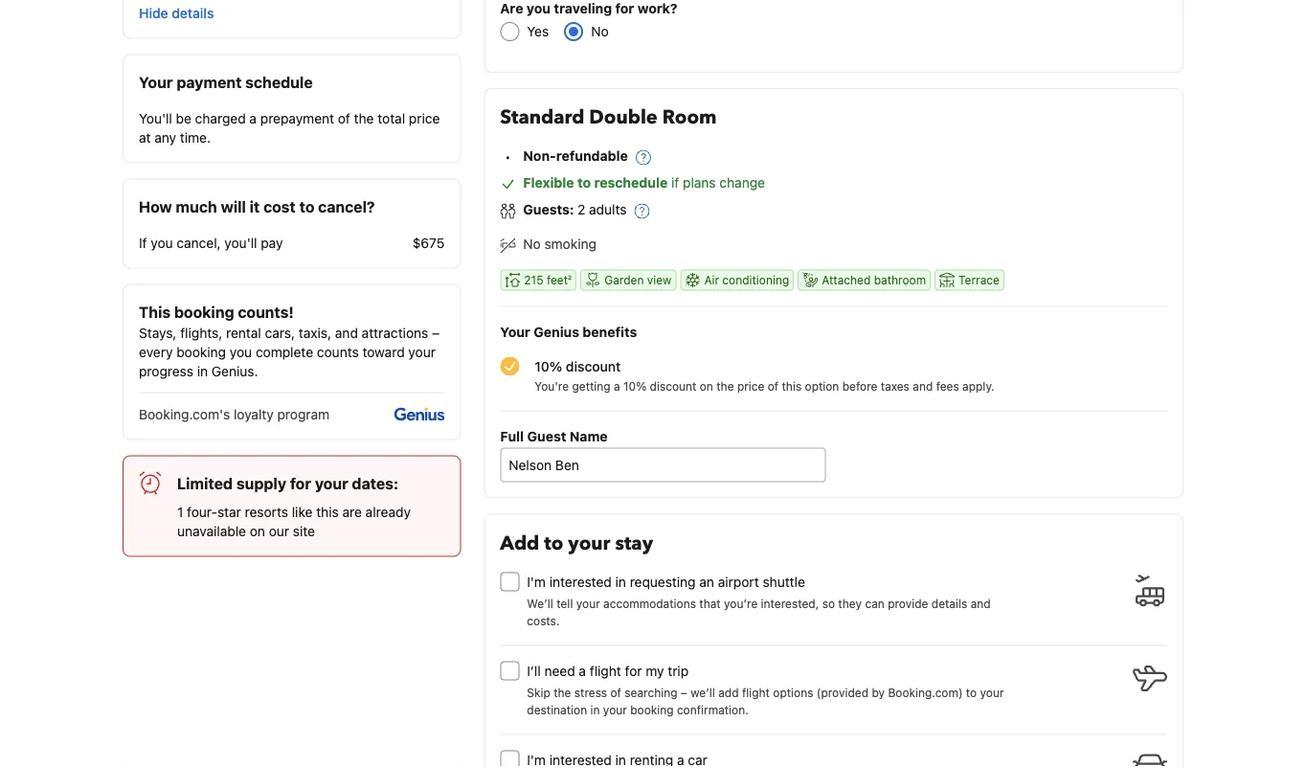 Task type: locate. For each thing, give the bounding box(es) containing it.
this left are
[[316, 504, 339, 520]]

it
[[250, 197, 260, 215]]

0 horizontal spatial the
[[354, 110, 374, 126]]

and up counts
[[335, 325, 358, 340]]

genius
[[534, 324, 580, 339]]

1 horizontal spatial 10%
[[624, 379, 647, 393]]

1 horizontal spatial flight
[[742, 686, 770, 700]]

and left 'fees'
[[913, 379, 933, 393]]

•
[[505, 148, 511, 164]]

flight up 'stress'
[[590, 663, 622, 679]]

booking inside skip the stress of searching – we'll add flight options (provided by booking.com) to your destination in your booking confirmation.
[[631, 704, 674, 717]]

and right provide
[[971, 597, 991, 611]]

2 vertical spatial the
[[554, 686, 571, 700]]

they
[[839, 597, 862, 611]]

1 horizontal spatial and
[[913, 379, 933, 393]]

1 vertical spatial for
[[290, 474, 311, 492]]

are you traveling for work?
[[500, 0, 678, 16]]

0 vertical spatial on
[[700, 379, 714, 393]]

booking down searching
[[631, 704, 674, 717]]

flight
[[590, 663, 622, 679], [742, 686, 770, 700]]

your left the genius
[[500, 324, 531, 339]]

– inside skip the stress of searching – we'll add flight options (provided by booking.com) to your destination in your booking confirmation.
[[681, 686, 688, 700]]

booking.com's
[[139, 406, 230, 422]]

0 vertical spatial details
[[172, 5, 214, 20]]

0 vertical spatial flight
[[590, 663, 622, 679]]

1 horizontal spatial –
[[681, 686, 688, 700]]

group
[[500, 565, 1176, 767]]

in
[[197, 363, 208, 379], [616, 574, 627, 590], [591, 704, 600, 717]]

we'll tell your accommodations that you're interested, so they can provide details and costs.
[[527, 597, 991, 628]]

of
[[338, 110, 350, 126], [768, 379, 779, 393], [611, 686, 622, 700]]

10% discount you're getting a 10% discount on the price of this option before taxes and fees apply.
[[535, 358, 995, 393]]

0 vertical spatial discount
[[566, 358, 621, 374]]

this left option
[[782, 379, 802, 393]]

1 vertical spatial –
[[681, 686, 688, 700]]

0 vertical spatial no
[[591, 23, 609, 39]]

already
[[366, 504, 411, 520]]

of left option
[[768, 379, 779, 393]]

and inside this booking counts! stays, flights, rental cars, taxis, and attractions – every booking you complete counts toward your progress in genius.
[[335, 325, 358, 340]]

options
[[773, 686, 814, 700]]

accommodations
[[604, 597, 696, 611]]

1 vertical spatial of
[[768, 379, 779, 393]]

booking
[[174, 303, 234, 321], [176, 344, 226, 360], [631, 704, 674, 717]]

counts
[[317, 344, 359, 360]]

your up the you'll
[[139, 73, 173, 91]]

your right tell
[[577, 597, 600, 611]]

0 horizontal spatial 10%
[[535, 358, 563, 374]]

program
[[277, 406, 330, 422]]

yes
[[527, 23, 549, 39]]

1 horizontal spatial this
[[782, 379, 802, 393]]

for inside group
[[625, 663, 642, 679]]

be
[[176, 110, 191, 126]]

payment
[[177, 73, 242, 91]]

discount up the getting
[[566, 358, 621, 374]]

1 horizontal spatial discount
[[650, 379, 697, 393]]

in inside this booking counts! stays, flights, rental cars, taxis, and attractions – every booking you complete counts toward your progress in genius.
[[197, 363, 208, 379]]

attractions
[[362, 325, 429, 340]]

a
[[250, 110, 257, 126], [614, 379, 620, 393], [579, 663, 586, 679]]

a right need
[[579, 663, 586, 679]]

can
[[866, 597, 885, 611]]

full
[[500, 428, 524, 444]]

10% right the getting
[[624, 379, 647, 393]]

details inside we'll tell your accommodations that you're interested, so they can provide details and costs.
[[932, 597, 968, 611]]

1 vertical spatial this
[[316, 504, 339, 520]]

to right booking.com) on the right bottom of page
[[967, 686, 977, 700]]

the inside you'll be charged a prepayment of the total price at any time.
[[354, 110, 374, 126]]

cancel,
[[177, 235, 221, 250]]

1 horizontal spatial you
[[230, 344, 252, 360]]

resorts
[[245, 504, 288, 520]]

1 horizontal spatial no
[[591, 23, 609, 39]]

on inside 10% discount you're getting a 10% discount on the price of this option before taxes and fees apply.
[[700, 379, 714, 393]]

0 horizontal spatial a
[[250, 110, 257, 126]]

1 horizontal spatial details
[[932, 597, 968, 611]]

0 horizontal spatial details
[[172, 5, 214, 20]]

taxis,
[[299, 325, 332, 340]]

no down "are you traveling for work?"
[[591, 23, 609, 39]]

1 horizontal spatial of
[[611, 686, 622, 700]]

rental
[[226, 325, 261, 340]]

discount up full guest name text box
[[650, 379, 697, 393]]

non-refundable
[[523, 148, 628, 164]]

my
[[646, 663, 664, 679]]

no for no smoking
[[523, 236, 541, 252]]

1 horizontal spatial your
[[500, 324, 531, 339]]

1 horizontal spatial the
[[554, 686, 571, 700]]

2 vertical spatial and
[[971, 597, 991, 611]]

price left option
[[738, 379, 765, 393]]

1
[[177, 504, 183, 520]]

1 vertical spatial on
[[250, 523, 265, 539]]

details right hide
[[172, 5, 214, 20]]

1 vertical spatial you
[[151, 235, 173, 250]]

limited supply  for your dates: status
[[123, 455, 461, 557]]

traveling
[[554, 0, 612, 16]]

booking down flights,
[[176, 344, 226, 360]]

0 horizontal spatial you
[[151, 235, 173, 250]]

1 vertical spatial in
[[616, 574, 627, 590]]

1 four-star resorts like this are already unavailable on our site
[[177, 504, 411, 539]]

no inside are you traveling for work? element
[[591, 23, 609, 39]]

no up 215
[[523, 236, 541, 252]]

limited
[[177, 474, 233, 492]]

2 horizontal spatial and
[[971, 597, 991, 611]]

apply.
[[963, 379, 995, 393]]

details
[[172, 5, 214, 20], [932, 597, 968, 611]]

booking.com)
[[889, 686, 963, 700]]

for left the "my"
[[625, 663, 642, 679]]

0 horizontal spatial flight
[[590, 663, 622, 679]]

of inside skip the stress of searching – we'll add flight options (provided by booking.com) to your destination in your booking confirmation.
[[611, 686, 622, 700]]

0 horizontal spatial in
[[197, 363, 208, 379]]

blue genius logo image
[[394, 407, 445, 421], [394, 407, 445, 421]]

you up yes
[[527, 0, 551, 16]]

0 horizontal spatial this
[[316, 504, 339, 520]]

if you cancel, you'll pay
[[139, 235, 283, 250]]

0 horizontal spatial your
[[139, 73, 173, 91]]

10% up the you're
[[535, 358, 563, 374]]

1 horizontal spatial in
[[591, 704, 600, 717]]

0 horizontal spatial price
[[409, 110, 440, 126]]

your payment schedule
[[139, 73, 313, 91]]

of right "prepayment"
[[338, 110, 350, 126]]

booking up flights,
[[174, 303, 234, 321]]

work?
[[638, 0, 678, 16]]

0 vertical spatial your
[[139, 73, 173, 91]]

0 vertical spatial a
[[250, 110, 257, 126]]

a inside you'll be charged a prepayment of the total price at any time.
[[250, 110, 257, 126]]

your inside status
[[315, 474, 348, 492]]

view
[[647, 273, 672, 287]]

0 vertical spatial you
[[527, 0, 551, 16]]

0 horizontal spatial no
[[523, 236, 541, 252]]

this inside 1 four-star resorts like this are already unavailable on our site
[[316, 504, 339, 520]]

double
[[590, 104, 658, 131]]

0 vertical spatial –
[[432, 325, 440, 340]]

discount
[[566, 358, 621, 374], [650, 379, 697, 393]]

and
[[335, 325, 358, 340], [913, 379, 933, 393], [971, 597, 991, 611]]

i'll need a flight for my trip
[[527, 663, 689, 679]]

your down attractions
[[409, 344, 436, 360]]

1 vertical spatial a
[[614, 379, 620, 393]]

0 horizontal spatial –
[[432, 325, 440, 340]]

in down 'stress'
[[591, 704, 600, 717]]

2 horizontal spatial you
[[527, 0, 551, 16]]

2 vertical spatial in
[[591, 704, 600, 717]]

1 horizontal spatial a
[[579, 663, 586, 679]]

1 horizontal spatial on
[[700, 379, 714, 393]]

a inside 10% discount you're getting a 10% discount on the price of this option before taxes and fees apply.
[[614, 379, 620, 393]]

you down the rental
[[230, 344, 252, 360]]

2 vertical spatial you
[[230, 344, 252, 360]]

limited supply  for your dates:
[[177, 474, 399, 492]]

in inside skip the stress of searching – we'll add flight options (provided by booking.com) to your destination in your booking confirmation.
[[591, 704, 600, 717]]

1 vertical spatial price
[[738, 379, 765, 393]]

in up accommodations
[[616, 574, 627, 590]]

0 horizontal spatial discount
[[566, 358, 621, 374]]

change
[[720, 175, 765, 191]]

for left work?
[[616, 0, 635, 16]]

you inside are you traveling for work? element
[[527, 0, 551, 16]]

– right attractions
[[432, 325, 440, 340]]

shuttle
[[763, 574, 806, 590]]

your genius benefits
[[500, 324, 637, 339]]

airport
[[718, 574, 759, 590]]

feet²
[[547, 273, 572, 287]]

0 vertical spatial and
[[335, 325, 358, 340]]

this inside 10% discount you're getting a 10% discount on the price of this option before taxes and fees apply.
[[782, 379, 802, 393]]

terrace
[[959, 273, 1000, 287]]

0 horizontal spatial of
[[338, 110, 350, 126]]

flight inside skip the stress of searching – we'll add flight options (provided by booking.com) to your destination in your booking confirmation.
[[742, 686, 770, 700]]

and inside we'll tell your accommodations that you're interested, so they can provide details and costs.
[[971, 597, 991, 611]]

you right the if
[[151, 235, 173, 250]]

on up full guest name text box
[[700, 379, 714, 393]]

site
[[293, 523, 315, 539]]

smoking
[[545, 236, 597, 252]]

2 horizontal spatial the
[[717, 379, 734, 393]]

– left the we'll on the right bottom of the page
[[681, 686, 688, 700]]

supply
[[236, 474, 286, 492]]

of down i'll need a flight for my trip
[[611, 686, 622, 700]]

1 vertical spatial no
[[523, 236, 541, 252]]

details right provide
[[932, 597, 968, 611]]

10%
[[535, 358, 563, 374], [624, 379, 647, 393]]

stay
[[616, 530, 653, 556]]

on down 'resorts'
[[250, 523, 265, 539]]

will
[[221, 197, 246, 215]]

this
[[139, 303, 171, 321]]

of inside 10% discount you're getting a 10% discount on the price of this option before taxes and fees apply.
[[768, 379, 779, 393]]

confirmation.
[[677, 704, 749, 717]]

1 vertical spatial the
[[717, 379, 734, 393]]

1 vertical spatial details
[[932, 597, 968, 611]]

1 vertical spatial flight
[[742, 686, 770, 700]]

flight right add
[[742, 686, 770, 700]]

how much will it cost to cancel?
[[139, 197, 375, 215]]

0 horizontal spatial and
[[335, 325, 358, 340]]

a right the getting
[[614, 379, 620, 393]]

0 vertical spatial 10%
[[535, 358, 563, 374]]

in left genius.
[[197, 363, 208, 379]]

your for your genius benefits
[[500, 324, 531, 339]]

0 horizontal spatial on
[[250, 523, 265, 539]]

genius.
[[212, 363, 258, 379]]

1 vertical spatial discount
[[650, 379, 697, 393]]

interested,
[[761, 597, 819, 611]]

garden
[[605, 273, 644, 287]]

counts!
[[238, 303, 294, 321]]

price right total
[[409, 110, 440, 126]]

2 vertical spatial of
[[611, 686, 622, 700]]

your up are
[[315, 474, 348, 492]]

2 vertical spatial a
[[579, 663, 586, 679]]

2 vertical spatial booking
[[631, 704, 674, 717]]

0 vertical spatial this
[[782, 379, 802, 393]]

Full Guest Name text field
[[500, 448, 826, 482]]

1 horizontal spatial price
[[738, 379, 765, 393]]

1 vertical spatial your
[[500, 324, 531, 339]]

to inside skip the stress of searching – we'll add flight options (provided by booking.com) to your destination in your booking confirmation.
[[967, 686, 977, 700]]

a right the charged
[[250, 110, 257, 126]]

0 vertical spatial the
[[354, 110, 374, 126]]

0 vertical spatial price
[[409, 110, 440, 126]]

air conditioning
[[705, 273, 790, 287]]

tell
[[557, 597, 573, 611]]

1 vertical spatial and
[[913, 379, 933, 393]]

taxes
[[881, 379, 910, 393]]

2 horizontal spatial of
[[768, 379, 779, 393]]

0 vertical spatial in
[[197, 363, 208, 379]]

to right cost
[[299, 197, 315, 215]]

1 vertical spatial booking
[[176, 344, 226, 360]]

no for no
[[591, 23, 609, 39]]

for up like
[[290, 474, 311, 492]]

0 vertical spatial of
[[338, 110, 350, 126]]

2 horizontal spatial a
[[614, 379, 620, 393]]

2 vertical spatial for
[[625, 663, 642, 679]]

hide details
[[139, 5, 214, 20]]

hide
[[139, 5, 168, 20]]

you'll be charged a prepayment of the total price at any time.
[[139, 110, 440, 145]]

the
[[354, 110, 374, 126], [717, 379, 734, 393], [554, 686, 571, 700]]



Task type: vqa. For each thing, say whether or not it's contained in the screenshot.
of within 'You'll be charged a prepayment of the total price at any time.'
yes



Task type: describe. For each thing, give the bounding box(es) containing it.
you're
[[724, 597, 758, 611]]

to up 2
[[578, 175, 591, 191]]

flexible
[[523, 175, 574, 191]]

much
[[176, 197, 217, 215]]

trip
[[668, 663, 689, 679]]

this booking counts! stays, flights, rental cars, taxis, and attractions – every booking you complete counts toward your progress in genius.
[[139, 303, 440, 379]]

charged
[[195, 110, 246, 126]]

add
[[500, 530, 540, 556]]

by
[[872, 686, 885, 700]]

skip the stress of searching – we'll add flight options (provided by booking.com) to your destination in your booking confirmation.
[[527, 686, 1005, 717]]

progress
[[139, 363, 193, 379]]

pay
[[261, 235, 283, 250]]

attached
[[822, 273, 871, 287]]

you for cancel,
[[151, 235, 173, 250]]

provide
[[888, 597, 929, 611]]

– inside this booking counts! stays, flights, rental cars, taxis, and attractions – every booking you complete counts toward your progress in genius.
[[432, 325, 440, 340]]

loyalty
[[234, 406, 274, 422]]

you're
[[535, 379, 569, 393]]

we'll
[[527, 597, 554, 611]]

air
[[705, 273, 720, 287]]

interested
[[550, 574, 612, 590]]

cost
[[264, 197, 296, 215]]

refundable
[[556, 148, 628, 164]]

benefits
[[583, 324, 637, 339]]

for inside status
[[290, 474, 311, 492]]

an
[[700, 574, 715, 590]]

prepayment
[[260, 110, 334, 126]]

hide details button
[[131, 0, 222, 30]]

215
[[524, 273, 544, 287]]

garden view
[[605, 273, 672, 287]]

1 vertical spatial 10%
[[624, 379, 647, 393]]

before
[[843, 379, 878, 393]]

your for your payment schedule
[[139, 73, 173, 91]]

guests: 2 adults
[[523, 202, 627, 217]]

0 vertical spatial for
[[616, 0, 635, 16]]

cars,
[[265, 325, 295, 340]]

star
[[217, 504, 241, 520]]

$675
[[413, 235, 445, 250]]

flexible to reschedule if plans change
[[523, 175, 765, 191]]

skip
[[527, 686, 551, 700]]

complete
[[256, 344, 313, 360]]

on inside 1 four-star resorts like this are already unavailable on our site
[[250, 523, 265, 539]]

toward
[[363, 344, 405, 360]]

four-
[[187, 504, 217, 520]]

need
[[545, 663, 575, 679]]

reschedule
[[595, 175, 668, 191]]

dates:
[[352, 474, 399, 492]]

fees
[[937, 379, 960, 393]]

i'm
[[527, 574, 546, 590]]

you inside this booking counts! stays, flights, rental cars, taxis, and attractions – every booking you complete counts toward your progress in genius.
[[230, 344, 252, 360]]

every
[[139, 344, 173, 360]]

bathroom
[[874, 273, 927, 287]]

to right add
[[544, 530, 564, 556]]

are
[[500, 0, 524, 16]]

are you traveling for work? element
[[485, 0, 1168, 41]]

searching
[[625, 686, 678, 700]]

how
[[139, 197, 172, 215]]

booking.com's loyalty program
[[139, 406, 330, 422]]

are
[[343, 504, 362, 520]]

details inside button
[[172, 5, 214, 20]]

add
[[719, 686, 739, 700]]

destination
[[527, 704, 587, 717]]

the inside skip the stress of searching – we'll add flight options (provided by booking.com) to your destination in your booking confirmation.
[[554, 686, 571, 700]]

requesting
[[630, 574, 696, 590]]

at
[[139, 129, 151, 145]]

your down 'stress'
[[603, 704, 627, 717]]

getting
[[572, 379, 611, 393]]

option
[[805, 379, 840, 393]]

like
[[292, 504, 313, 520]]

and inside 10% discount you're getting a 10% discount on the price of this option before taxes and fees apply.
[[913, 379, 933, 393]]

any
[[155, 129, 176, 145]]

your inside this booking counts! stays, flights, rental cars, taxis, and attractions – every booking you complete counts toward your progress in genius.
[[409, 344, 436, 360]]

2 horizontal spatial in
[[616, 574, 627, 590]]

conditioning
[[723, 273, 790, 287]]

if
[[139, 235, 147, 250]]

costs.
[[527, 614, 560, 628]]

2
[[578, 202, 586, 217]]

the inside 10% discount you're getting a 10% discount on the price of this option before taxes and fees apply.
[[717, 379, 734, 393]]

0 vertical spatial booking
[[174, 303, 234, 321]]

group containing i'm interested in requesting an airport shuttle
[[500, 565, 1176, 767]]

you'll
[[225, 235, 257, 250]]

your up 'interested'
[[568, 530, 611, 556]]

standard
[[500, 104, 585, 131]]

your right booking.com) on the right bottom of page
[[981, 686, 1005, 700]]

i'll
[[527, 663, 541, 679]]

price inside 10% discount you're getting a 10% discount on the price of this option before taxes and fees apply.
[[738, 379, 765, 393]]

price inside you'll be charged a prepayment of the total price at any time.
[[409, 110, 440, 126]]

attached bathroom
[[822, 273, 927, 287]]

you for traveling
[[527, 0, 551, 16]]

of inside you'll be charged a prepayment of the total price at any time.
[[338, 110, 350, 126]]

that
[[700, 597, 721, 611]]

your inside we'll tell your accommodations that you're interested, so they can provide details and costs.
[[577, 597, 600, 611]]

standard double room
[[500, 104, 717, 131]]

total
[[378, 110, 405, 126]]



